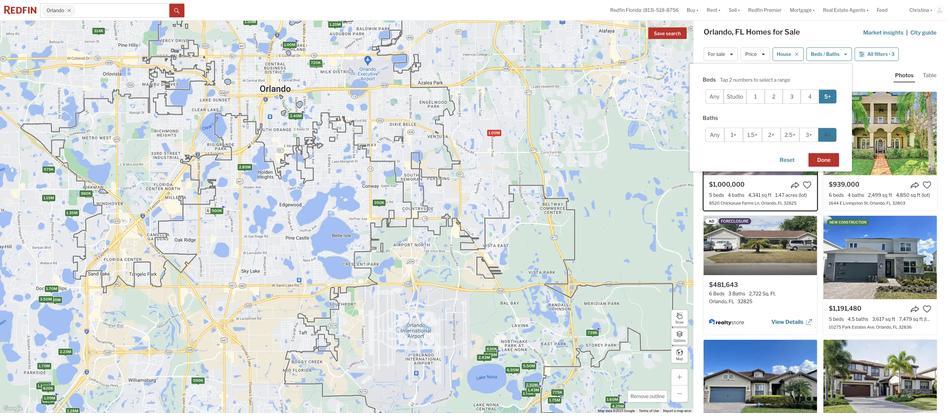 Task type: describe. For each thing, give the bounding box(es) containing it.
ln,
[[755, 201, 761, 206]]

2.80m
[[239, 165, 251, 170]]

orlando, for $1,191,480
[[877, 325, 892, 331]]

orlando, for $1,000,000
[[761, 201, 777, 206]]

city
[[911, 30, 921, 36]]

2 inside option
[[772, 94, 776, 100]]

photo of 8520 chickasaw farms ln, orlando, fl 32825 image
[[704, 92, 817, 176]]

4 inside "option"
[[809, 94, 812, 100]]

new 2 hrs ago
[[710, 96, 738, 101]]

for sale
[[708, 51, 726, 57]]

beds for beds / baths
[[811, 51, 823, 57]]

next button image
[[805, 130, 812, 137]]

•
[[889, 51, 891, 57]]

6 beds
[[829, 193, 844, 198]]

▾ for rent ▾
[[719, 7, 721, 13]]

8520
[[709, 201, 720, 206]]

redfin florida: (813)-518-8756
[[611, 7, 679, 13]]

▾ for christina ▾
[[931, 7, 933, 13]]

4,341 sq ft
[[749, 193, 772, 198]]

4 for $1,000,000
[[728, 193, 731, 198]]

reset button
[[772, 154, 804, 167]]

590k
[[193, 379, 203, 384]]

hrs for 24
[[844, 96, 851, 101]]

1 option group from the top
[[706, 90, 837, 104]]

rent ▾ button
[[707, 0, 721, 20]]

1 vertical spatial 1.70m
[[39, 365, 50, 369]]

©2023
[[613, 410, 624, 414]]

2,499 sq ft
[[868, 193, 893, 198]]

3 checkbox
[[783, 90, 801, 104]]

3+
[[806, 132, 813, 138]]

dialog containing beds
[[690, 64, 853, 172]]

beds for $939,000
[[833, 193, 844, 198]]

ago for new 24 hrs ago
[[852, 96, 860, 101]]

3 inside button
[[892, 51, 895, 57]]

redfin premier
[[749, 7, 782, 13]]

orlando
[[47, 8, 64, 13]]

ft right 4,850
[[917, 193, 921, 198]]

1 horizontal spatial 1.00m
[[489, 131, 500, 135]]

1.15m
[[43, 196, 54, 201]]

done
[[818, 157, 831, 164]]

2.5+ radio
[[781, 128, 800, 142]]

orlando, fl homes for sale
[[704, 28, 800, 36]]

▾ for buy ▾
[[697, 7, 699, 13]]

rent ▾
[[707, 7, 721, 13]]

1.14m
[[37, 384, 48, 389]]

32825
[[784, 201, 797, 206]]

4,341
[[749, 193, 761, 198]]

5 for $1,000,000
[[709, 193, 713, 198]]

1.09m
[[44, 397, 55, 401]]

1.60m
[[607, 398, 618, 403]]

report a map error
[[663, 410, 692, 414]]

baths for $1,191,480
[[856, 317, 869, 323]]

Any radio
[[706, 128, 725, 142]]

1.47
[[776, 193, 785, 198]]

beds for $1,191,480
[[833, 317, 844, 323]]

sq right 7,479
[[913, 317, 919, 323]]

map button
[[671, 347, 688, 364]]

1+ radio
[[725, 128, 743, 142]]

4 checkbox
[[801, 90, 819, 104]]

4,850 sq ft (lot)
[[896, 193, 931, 198]]

terms of use
[[639, 410, 659, 414]]

draw
[[676, 321, 684, 325]]

google image
[[2, 405, 24, 414]]

ad region
[[704, 216, 817, 335]]

feed
[[877, 7, 888, 13]]

price
[[746, 51, 757, 57]]

new for $939,000
[[830, 96, 838, 101]]

st,
[[864, 201, 869, 206]]

baths for $939,000
[[852, 193, 865, 198]]

sq for $939,000
[[883, 193, 888, 198]]

park
[[842, 325, 851, 331]]

google
[[624, 410, 635, 414]]

3.98m
[[485, 353, 497, 358]]

1 vertical spatial baths
[[703, 115, 718, 122]]

(813)-
[[643, 7, 656, 13]]

done button
[[809, 154, 840, 167]]

search
[[666, 31, 681, 36]]

of
[[650, 410, 653, 414]]

mortgage ▾
[[790, 7, 815, 13]]

livingston
[[844, 201, 863, 206]]

all
[[868, 51, 874, 57]]

6.95m
[[507, 369, 519, 373]]

favorite button checkbox
[[923, 181, 932, 190]]

estate
[[834, 7, 849, 13]]

2.5+
[[785, 132, 796, 138]]

previous button image
[[709, 130, 716, 137]]

reset
[[780, 157, 795, 164]]

4 for $939,000
[[848, 193, 851, 198]]

1.5+ radio
[[743, 128, 762, 142]]

1.35m
[[66, 211, 77, 216]]

sq right 4,850
[[911, 193, 916, 198]]

christina
[[910, 7, 930, 13]]

1.20m
[[330, 22, 341, 27]]

0 vertical spatial 1.00m
[[284, 42, 295, 47]]

rent ▾ button
[[703, 0, 725, 20]]

$1,000,000
[[709, 181, 745, 188]]

terms of use link
[[639, 410, 659, 414]]

rent
[[707, 7, 718, 13]]

Any checkbox
[[706, 90, 724, 104]]

range
[[778, 77, 791, 83]]

3+ radio
[[800, 128, 819, 142]]

4,850
[[896, 193, 910, 198]]

e
[[840, 201, 843, 206]]

1.47 acres (lot)
[[776, 193, 808, 198]]

4 baths for $939,000
[[848, 193, 865, 198]]

photos
[[896, 72, 914, 79]]

options
[[674, 339, 686, 343]]

real estate agents ▾ button
[[819, 0, 873, 20]]

beds / baths button
[[807, 48, 853, 61]]

real estate agents ▾ link
[[823, 0, 869, 20]]

numbers
[[733, 77, 753, 83]]

2 checkbox
[[765, 90, 783, 104]]

2.23m
[[60, 350, 71, 355]]

real
[[823, 7, 833, 13]]

all filters • 3
[[868, 51, 895, 57]]

insights
[[883, 30, 904, 36]]

map data ©2023 google
[[598, 410, 635, 414]]

map for map
[[676, 357, 683, 362]]

new for $1,191,480
[[830, 221, 838, 225]]

ft for $939,000
[[889, 193, 893, 198]]

1.29m
[[42, 400, 53, 404]]

agents
[[850, 7, 866, 13]]



Task type: locate. For each thing, give the bounding box(es) containing it.
christina ▾
[[910, 7, 933, 13]]

2 ▾ from the left
[[719, 7, 721, 13]]

dialog
[[690, 64, 853, 172]]

baths right /
[[827, 51, 840, 57]]

(lot) right acres
[[799, 193, 808, 198]]

2 right 1 checkbox on the right top of the page
[[772, 94, 776, 100]]

2 ago from the left
[[852, 96, 860, 101]]

baths up previous button image
[[703, 115, 718, 122]]

baths inside button
[[827, 51, 840, 57]]

None search field
[[75, 4, 169, 17]]

a left map
[[674, 410, 676, 414]]

4 baths up 'chickasaw'
[[728, 193, 745, 198]]

beds for $1,000,000
[[714, 193, 724, 198]]

remove
[[631, 394, 649, 400]]

florida:
[[626, 7, 642, 13]]

4 baths for $1,000,000
[[728, 193, 745, 198]]

1 horizontal spatial hrs
[[844, 96, 851, 101]]

photo of 1644 e livingston st, orlando, fl 32803 image
[[824, 92, 937, 176]]

ft right 7,479
[[920, 317, 923, 323]]

1 4 baths from the left
[[728, 193, 745, 198]]

0 vertical spatial favorite button checkbox
[[803, 181, 812, 190]]

5+ checkbox
[[819, 90, 837, 104]]

1 horizontal spatial favorite button checkbox
[[923, 305, 932, 314]]

any for studio
[[710, 94, 720, 100]]

sq right 3,617
[[886, 317, 891, 323]]

use
[[654, 410, 659, 414]]

beds left /
[[811, 51, 823, 57]]

construction
[[839, 221, 867, 225]]

1644 e livingston st, orlando, fl 32803
[[829, 201, 906, 206]]

market insights | city guide
[[864, 30, 937, 36]]

new left studio
[[710, 96, 719, 101]]

save
[[654, 31, 665, 36]]

map
[[676, 357, 683, 362], [598, 410, 605, 414]]

0 vertical spatial a
[[774, 77, 777, 83]]

1 vertical spatial a
[[674, 410, 676, 414]]

0 vertical spatial option group
[[706, 90, 837, 104]]

tap
[[720, 77, 728, 83]]

1 vertical spatial 5
[[829, 317, 832, 323]]

0 vertical spatial 5
[[709, 193, 713, 198]]

favorite button checkbox for $1,000,000
[[803, 181, 812, 190]]

0 vertical spatial beds
[[811, 51, 823, 57]]

1 vertical spatial 1.50m
[[49, 298, 61, 303]]

1 horizontal spatial a
[[774, 77, 777, 83]]

1.70m up 1.19m
[[39, 365, 50, 369]]

0 vertical spatial baths
[[827, 51, 840, 57]]

3 inside checkbox
[[790, 94, 794, 100]]

5 up 8520
[[709, 193, 713, 198]]

5 up 10275
[[829, 317, 832, 323]]

market insights link
[[864, 22, 904, 37]]

0 horizontal spatial 1.50m
[[49, 298, 61, 303]]

1 vertical spatial favorite button checkbox
[[923, 305, 932, 314]]

0 vertical spatial any
[[710, 94, 720, 100]]

ft for $1,191,480
[[892, 317, 896, 323]]

0 vertical spatial 1.50m
[[245, 19, 256, 24]]

beds inside button
[[811, 51, 823, 57]]

fl down 1.47
[[778, 201, 783, 206]]

baths
[[827, 51, 840, 57], [703, 115, 718, 122]]

sq right 4,341
[[762, 193, 767, 198]]

0 vertical spatial 3
[[892, 51, 895, 57]]

720k
[[311, 60, 321, 65]]

3,617 sq ft
[[873, 317, 896, 323]]

(lot) for $939,000
[[922, 193, 931, 198]]

baths for $1,000,000
[[732, 193, 745, 198]]

4.5
[[848, 317, 855, 323]]

table button
[[922, 72, 938, 82]]

photo of 8430 adalina pl, orlando, fl 32827 image
[[824, 341, 937, 414]]

10275 park estates ave, orlando, fl 32836
[[829, 325, 912, 331]]

2 horizontal spatial 2
[[772, 94, 776, 100]]

beds up 10275
[[833, 317, 844, 323]]

1 hrs from the left
[[722, 96, 729, 101]]

beds up 8520
[[714, 193, 724, 198]]

baths up livingston
[[852, 193, 865, 198]]

2 redfin from the left
[[749, 7, 763, 13]]

24
[[839, 96, 844, 101]]

fl left 32836 at the bottom of page
[[893, 325, 898, 331]]

0 horizontal spatial 5 beds
[[709, 193, 724, 198]]

fl left homes
[[736, 28, 745, 36]]

314k
[[94, 28, 103, 33]]

350k
[[374, 201, 384, 205]]

0 horizontal spatial ago
[[730, 96, 738, 101]]

favorite button image for $1,191,480
[[923, 305, 932, 314]]

hrs down tap
[[722, 96, 729, 101]]

favorite button image up 7,479 sq ft (lot)
[[923, 305, 932, 314]]

sale
[[717, 51, 726, 57]]

price button
[[741, 48, 770, 61]]

premier
[[764, 7, 782, 13]]

beds for beds
[[703, 77, 716, 83]]

1+
[[731, 132, 737, 138]]

any left '1+'
[[710, 132, 720, 138]]

▾ for mortgage ▾
[[813, 7, 815, 13]]

ft left 7,479
[[892, 317, 896, 323]]

redfin
[[611, 7, 625, 13], [749, 7, 763, 13]]

1 redfin from the left
[[611, 7, 625, 13]]

(lot) down favorite button image
[[922, 193, 931, 198]]

0 horizontal spatial 3
[[790, 94, 794, 100]]

orlando, down 2,499 sq ft
[[870, 201, 886, 206]]

option group
[[706, 90, 837, 104], [706, 128, 837, 142]]

2 vertical spatial 1.70m
[[523, 392, 534, 397]]

0 horizontal spatial beds
[[703, 77, 716, 83]]

redfin left florida:
[[611, 7, 625, 13]]

1 horizontal spatial ago
[[852, 96, 860, 101]]

1 vertical spatial 3
[[790, 94, 794, 100]]

$1,191,480
[[829, 306, 862, 313]]

a left range
[[774, 77, 777, 83]]

0 horizontal spatial hrs
[[722, 96, 729, 101]]

2 4 baths from the left
[[848, 193, 865, 198]]

baths up 'chickasaw'
[[732, 193, 745, 198]]

(lot) for $1,191,480
[[924, 317, 933, 323]]

orlando, for $939,000
[[870, 201, 886, 206]]

favorite button image
[[803, 181, 812, 190], [923, 305, 932, 314]]

(lot) right 7,479
[[924, 317, 933, 323]]

remove orlando image
[[67, 8, 71, 13]]

0 vertical spatial map
[[676, 357, 683, 362]]

2 left studio
[[719, 96, 721, 101]]

▾ right sell
[[738, 7, 740, 13]]

1 horizontal spatial 5 beds
[[829, 317, 844, 323]]

redfin for redfin florida: (813)-518-8756
[[611, 7, 625, 13]]

mortgage
[[790, 7, 812, 13]]

5 beds up 10275
[[829, 317, 844, 323]]

new left construction
[[830, 221, 838, 225]]

favorite button checkbox up 7,479 sq ft (lot)
[[923, 305, 932, 314]]

6 ▾ from the left
[[931, 7, 933, 13]]

map left data
[[598, 410, 605, 414]]

0 horizontal spatial baths
[[703, 115, 718, 122]]

0 horizontal spatial 2
[[719, 96, 721, 101]]

▾ for sell ▾
[[738, 7, 740, 13]]

5 beds up 8520
[[709, 193, 724, 198]]

5 for $1,191,480
[[829, 317, 832, 323]]

1.70m up 3.50m
[[46, 287, 57, 292]]

favorite button checkbox up the 1.47 acres (lot)
[[803, 181, 812, 190]]

5 beds for $1,191,480
[[829, 317, 844, 323]]

buy
[[687, 7, 696, 13]]

0 horizontal spatial a
[[674, 410, 676, 414]]

0 vertical spatial 1.70m
[[46, 287, 57, 292]]

1 horizontal spatial redfin
[[749, 7, 763, 13]]

3,617
[[873, 317, 885, 323]]

redfin for redfin premier
[[749, 7, 763, 13]]

photo of 10275 park estates ave, orlando, fl 32836 image
[[824, 216, 937, 300]]

1 horizontal spatial favorite button image
[[923, 305, 932, 314]]

favorite button checkbox
[[803, 181, 812, 190], [923, 305, 932, 314]]

5 beds for $1,000,000
[[709, 193, 724, 198]]

2 option group from the top
[[706, 128, 837, 142]]

submit search image
[[174, 8, 180, 13]]

4 up livingston
[[848, 193, 851, 198]]

—
[[561, 18, 564, 23]]

ft left 4,850
[[889, 193, 893, 198]]

any inside radio
[[710, 132, 720, 138]]

acres
[[786, 193, 798, 198]]

4 left 5+
[[809, 94, 812, 100]]

map inside "button"
[[676, 357, 683, 362]]

data
[[606, 410, 613, 414]]

ago right any checkbox
[[730, 96, 738, 101]]

orlando,
[[704, 28, 734, 36], [761, 201, 777, 206], [870, 201, 886, 206], [877, 325, 892, 331]]

4 up 'chickasaw'
[[728, 193, 731, 198]]

hrs for 2
[[722, 96, 729, 101]]

1 horizontal spatial 2
[[729, 77, 732, 83]]

favorite button checkbox for $1,191,480
[[923, 305, 932, 314]]

2+ radio
[[762, 128, 781, 142]]

Studio checkbox
[[724, 90, 747, 104]]

redfin left "premier"
[[749, 7, 763, 13]]

0 horizontal spatial favorite button checkbox
[[803, 181, 812, 190]]

sq for $1,000,000
[[762, 193, 767, 198]]

1 ▾ from the left
[[697, 7, 699, 13]]

1 vertical spatial 5 beds
[[829, 317, 844, 323]]

favorite button image up the 1.47 acres (lot)
[[803, 181, 812, 190]]

remove outline button
[[628, 392, 667, 403]]

sell ▾
[[729, 7, 740, 13]]

buy ▾
[[687, 7, 699, 13]]

1.75m
[[549, 399, 560, 403]]

1 horizontal spatial 5
[[829, 317, 832, 323]]

1 checkbox
[[747, 90, 765, 104]]

to
[[754, 77, 759, 83]]

any for 1+
[[710, 132, 720, 138]]

980k
[[81, 191, 91, 196]]

2.40m
[[290, 114, 302, 119]]

fl left 32803
[[887, 201, 892, 206]]

32836
[[899, 325, 912, 331]]

map
[[677, 410, 684, 414]]

2 for new 2 hrs ago
[[719, 96, 721, 101]]

1 horizontal spatial 1.50m
[[245, 19, 256, 24]]

1 ago from the left
[[730, 96, 738, 101]]

820k
[[43, 387, 53, 392]]

mortgage ▾ button
[[786, 0, 819, 20]]

2
[[729, 77, 732, 83], [772, 94, 776, 100], [719, 96, 721, 101]]

ago for new 2 hrs ago
[[730, 96, 738, 101]]

4 ▾ from the left
[[813, 7, 815, 13]]

▾ right rent
[[719, 7, 721, 13]]

any left studio
[[710, 94, 720, 100]]

1644
[[829, 201, 839, 206]]

map for map data ©2023 google
[[598, 410, 605, 414]]

table
[[923, 72, 937, 79]]

1 vertical spatial favorite button image
[[923, 305, 932, 314]]

1 horizontal spatial 3
[[892, 51, 895, 57]]

favorite button image for $1,000,000
[[803, 181, 812, 190]]

1 vertical spatial beds
[[703, 77, 716, 83]]

guide
[[923, 30, 937, 36]]

1 vertical spatial option group
[[706, 128, 837, 142]]

1 vertical spatial map
[[598, 410, 605, 414]]

save search
[[654, 31, 681, 36]]

2.43m
[[478, 356, 490, 361]]

studio
[[727, 94, 744, 100]]

any inside checkbox
[[710, 94, 720, 100]]

0 horizontal spatial 4
[[728, 193, 731, 198]]

map down 'options'
[[676, 357, 683, 362]]

1.43m
[[528, 389, 539, 393]]

a
[[774, 77, 777, 83], [674, 410, 676, 414]]

6
[[829, 193, 832, 198]]

baths up estates
[[856, 317, 869, 323]]

▾
[[697, 7, 699, 13], [719, 7, 721, 13], [738, 7, 740, 13], [813, 7, 815, 13], [867, 7, 869, 13], [931, 7, 933, 13]]

2 for tap 2 numbers to select a range
[[729, 77, 732, 83]]

sell
[[729, 7, 737, 13]]

4 baths up livingston
[[848, 193, 865, 198]]

all filters • 3 button
[[855, 48, 899, 61]]

4.5 baths
[[848, 317, 869, 323]]

fl for $1,191,480
[[893, 325, 898, 331]]

ft
[[768, 193, 772, 198], [889, 193, 893, 198], [917, 193, 921, 198], [892, 317, 896, 323], [920, 317, 923, 323]]

photo of 10909 lemon lake blvd, orlando, fl 32836 image
[[704, 341, 817, 414]]

error
[[685, 410, 692, 414]]

map region
[[0, 7, 695, 414]]

sq right 2,499 on the top
[[883, 193, 888, 198]]

3 ▾ from the left
[[738, 7, 740, 13]]

1 horizontal spatial 4
[[809, 94, 812, 100]]

▾ right buy
[[697, 7, 699, 13]]

0 horizontal spatial favorite button image
[[803, 181, 812, 190]]

1 horizontal spatial 4 baths
[[848, 193, 865, 198]]

ft for $1,000,000
[[768, 193, 772, 198]]

fl
[[736, 28, 745, 36], [778, 201, 783, 206], [887, 201, 892, 206], [893, 325, 898, 331]]

for
[[773, 28, 783, 36]]

2 right tap
[[729, 77, 732, 83]]

for
[[708, 51, 716, 57]]

redfin inside button
[[749, 7, 763, 13]]

ave,
[[868, 325, 876, 331]]

1.70m
[[46, 287, 57, 292], [39, 365, 50, 369], [523, 392, 534, 397]]

1 horizontal spatial beds
[[811, 51, 823, 57]]

▾ right mortgage
[[813, 7, 815, 13]]

fl for $1,000,000
[[778, 201, 783, 206]]

redfin premier button
[[745, 0, 786, 20]]

draw button
[[671, 310, 688, 327]]

3 right 2 option
[[790, 94, 794, 100]]

for sale button
[[704, 48, 738, 61]]

0 horizontal spatial redfin
[[611, 7, 625, 13]]

beds
[[811, 51, 823, 57], [703, 77, 716, 83]]

1 horizontal spatial map
[[676, 357, 683, 362]]

0 horizontal spatial map
[[598, 410, 605, 414]]

mortgage ▾ button
[[790, 0, 815, 20]]

4+ radio
[[818, 128, 837, 142]]

2+
[[769, 132, 775, 138]]

▾ right christina
[[931, 7, 933, 13]]

0 vertical spatial 5 beds
[[709, 193, 724, 198]]

0 horizontal spatial 4 baths
[[728, 193, 745, 198]]

house
[[777, 51, 792, 57]]

3 right "•"
[[892, 51, 895, 57]]

beds right 6 on the top of the page
[[833, 193, 844, 198]]

5+
[[825, 94, 832, 100]]

chickasaw
[[721, 201, 741, 206]]

1.70m down the 2.50m
[[523, 392, 534, 397]]

feed button
[[873, 0, 906, 20]]

1 vertical spatial 1.00m
[[489, 131, 500, 135]]

4+
[[824, 132, 831, 138]]

beds left tap
[[703, 77, 716, 83]]

0 horizontal spatial 1.00m
[[284, 42, 295, 47]]

(lot)
[[799, 193, 808, 198], [922, 193, 931, 198], [924, 317, 933, 323]]

10275
[[829, 325, 842, 331]]

0 horizontal spatial 5
[[709, 193, 713, 198]]

remove house image
[[795, 52, 799, 56]]

beds
[[714, 193, 724, 198], [833, 193, 844, 198], [833, 317, 844, 323]]

0 vertical spatial favorite button image
[[803, 181, 812, 190]]

tap 2 numbers to select a range
[[720, 77, 791, 83]]

ago right 24
[[852, 96, 860, 101]]

orlando, down 3,617 sq ft
[[877, 325, 892, 331]]

▾ right agents
[[867, 7, 869, 13]]

orlando, right ln,
[[761, 201, 777, 206]]

2 hrs from the left
[[844, 96, 851, 101]]

report a map error link
[[663, 410, 692, 414]]

save search button
[[649, 28, 687, 39]]

1 horizontal spatial baths
[[827, 51, 840, 57]]

new left 24
[[830, 96, 838, 101]]

1.19m
[[39, 383, 50, 388]]

2 horizontal spatial 4
[[848, 193, 851, 198]]

ft left 1.47
[[768, 193, 772, 198]]

1 vertical spatial any
[[710, 132, 720, 138]]

favorite button image
[[923, 181, 932, 190]]

orlando, down rent ▾ button
[[704, 28, 734, 36]]

sq for $1,191,480
[[886, 317, 891, 323]]

hrs right 24
[[844, 96, 851, 101]]

5 ▾ from the left
[[867, 7, 869, 13]]

fl for $939,000
[[887, 201, 892, 206]]



Task type: vqa. For each thing, say whether or not it's contained in the screenshot.
2 option
yes



